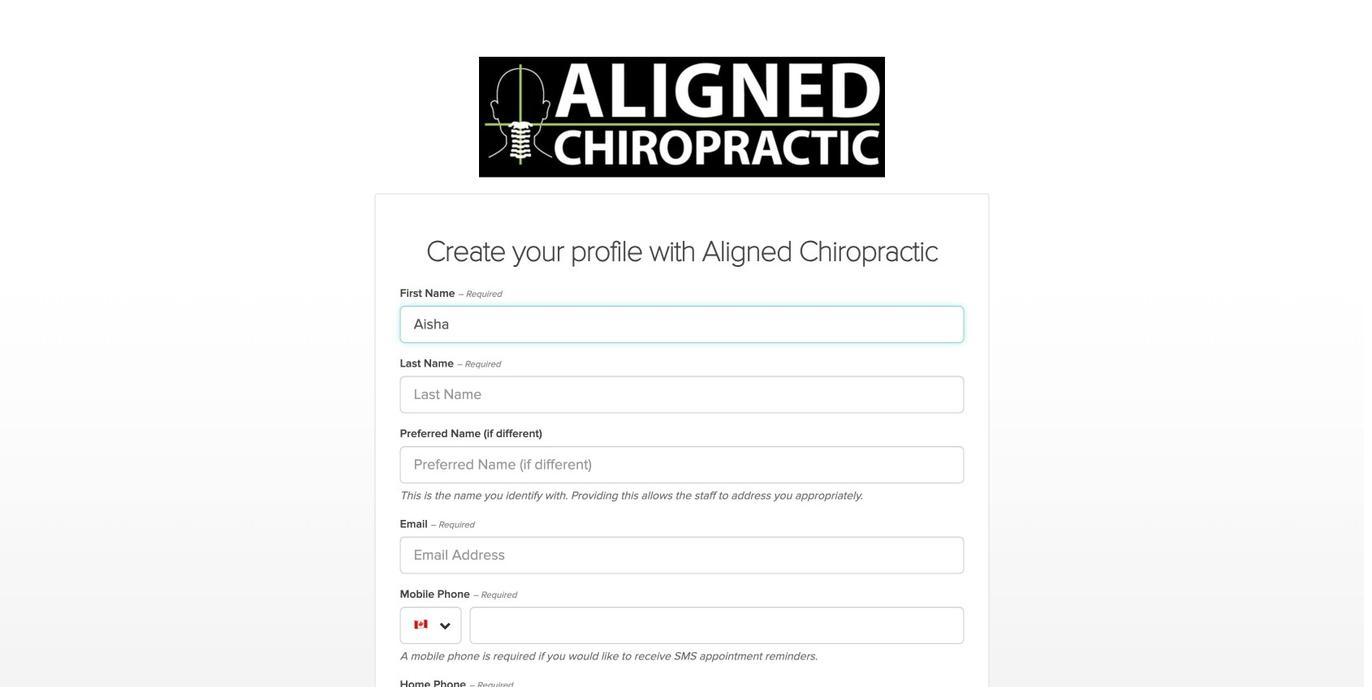 Task type: vqa. For each thing, say whether or not it's contained in the screenshot.
CHECKBOX
no



Task type: locate. For each thing, give the bounding box(es) containing it.
Last Name text field
[[400, 376, 964, 414]]

Preferred Name (if different) text field
[[400, 446, 964, 484]]

None telephone field
[[470, 607, 964, 645]]



Task type: describe. For each thing, give the bounding box(es) containing it.
aligned chiropractic image
[[479, 57, 885, 177]]

First Name text field
[[400, 306, 964, 343]]

Email Address email field
[[400, 537, 964, 574]]



